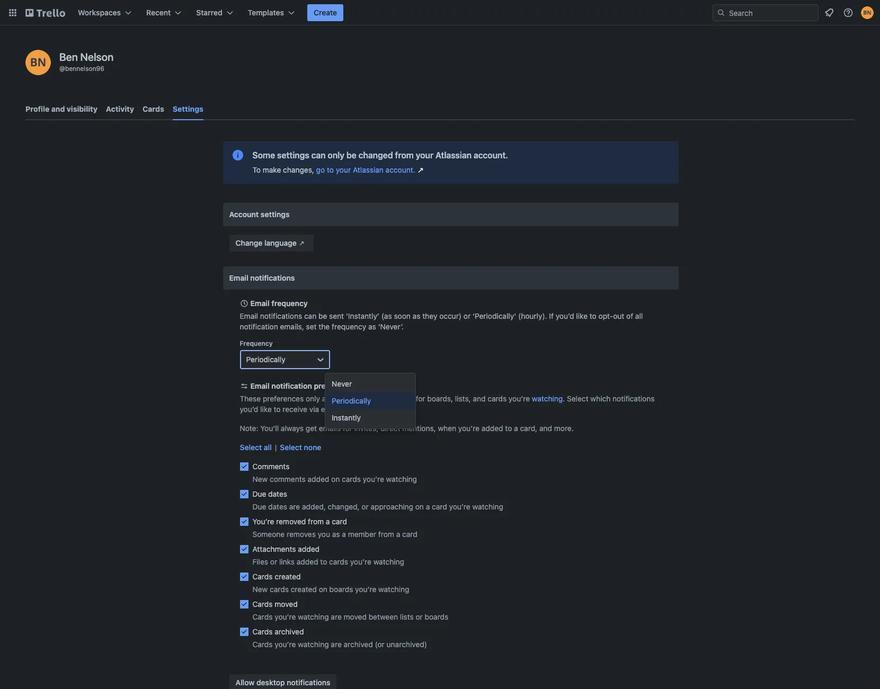 Task type: describe. For each thing, give the bounding box(es) containing it.
to down you at the left of page
[[320, 558, 327, 567]]

you'd inside email notifications can be sent 'instantly' (as soon as they occur) or 'periodically' (hourly). if you'd like to opt-out of all notification emails, set the frequency as 'never'.
[[556, 312, 574, 321]]

card,
[[520, 424, 538, 433]]

1 vertical spatial and
[[473, 394, 486, 403]]

0 vertical spatial created
[[275, 573, 301, 582]]

receive
[[283, 405, 307, 414]]

open information menu image
[[843, 7, 854, 18]]

opt-
[[599, 312, 613, 321]]

atlassian inside 'go to your atlassian account.' link
[[353, 165, 384, 174]]

sm image
[[297, 238, 307, 249]]

to make changes,
[[253, 165, 316, 174]]

language
[[265, 239, 297, 248]]

activity link
[[106, 100, 134, 119]]

1 horizontal spatial account.
[[474, 151, 508, 160]]

1 vertical spatial created
[[291, 585, 317, 594]]

you're removed from a card
[[253, 517, 347, 526]]

1 horizontal spatial select
[[280, 443, 302, 452]]

email
[[352, 394, 370, 403]]

always
[[281, 424, 304, 433]]

like inside . select which notifications you'd like to receive via email.
[[260, 405, 272, 414]]

new cards created on boards you're watching
[[253, 585, 410, 594]]

1 horizontal spatial as
[[368, 322, 376, 331]]

starred
[[196, 8, 222, 17]]

0 horizontal spatial select
[[240, 443, 262, 452]]

unarchived)
[[387, 640, 427, 649]]

email for email frequency
[[250, 299, 270, 308]]

added right 'links'
[[297, 558, 318, 567]]

0 horizontal spatial as
[[332, 530, 340, 539]]

cards you're watching are archived (or unarchived)
[[253, 640, 427, 649]]

1 vertical spatial archived
[[344, 640, 373, 649]]

between
[[369, 613, 398, 622]]

recent
[[146, 8, 171, 17]]

they
[[423, 312, 438, 321]]

account
[[229, 210, 259, 219]]

account. inside 'go to your atlassian account.' link
[[386, 165, 415, 174]]

templates button
[[242, 4, 301, 21]]

never
[[332, 380, 352, 389]]

email notifications
[[229, 274, 295, 283]]

to left email
[[343, 394, 350, 403]]

1 vertical spatial for
[[343, 424, 352, 433]]

dates for due dates
[[268, 490, 287, 499]]

lists,
[[455, 394, 471, 403]]

workspaces
[[78, 8, 121, 17]]

be inside email notifications can be sent 'instantly' (as soon as they occur) or 'periodically' (hourly). if you'd like to opt-out of all notification emails, set the frequency as 'never'.
[[319, 312, 327, 321]]

which
[[591, 394, 611, 403]]

2 horizontal spatial as
[[413, 312, 421, 321]]

ben nelson (bennelson96) image
[[861, 6, 874, 19]]

the
[[319, 322, 330, 331]]

cards down cards created
[[270, 585, 289, 594]]

desktop
[[257, 679, 285, 688]]

notifications right desktop
[[287, 679, 331, 688]]

(as
[[382, 312, 392, 321]]

select all button
[[240, 443, 272, 453]]

added up added,
[[308, 475, 329, 484]]

cards for cards you're watching are moved between lists or boards
[[253, 613, 273, 622]]

create button
[[307, 4, 344, 21]]

allow desktop notifications
[[236, 679, 331, 688]]

new for new comments added on cards you're watching
[[253, 475, 268, 484]]

0 horizontal spatial moved
[[275, 600, 298, 609]]

when
[[438, 424, 456, 433]]

to inside email notifications can be sent 'instantly' (as soon as they occur) or 'periodically' (hourly). if you'd like to opt-out of all notification emails, set the frequency as 'never'.
[[590, 312, 597, 321]]

notifications inside email notifications can be sent 'instantly' (as soon as they occur) or 'periodically' (hourly). if you'd like to opt-out of all notification emails, set the frequency as 'never'.
[[260, 312, 302, 321]]

or down 'attachments'
[[270, 558, 277, 567]]

allow
[[236, 679, 255, 688]]

0 vertical spatial and
[[51, 104, 65, 113]]

0 vertical spatial only
[[328, 151, 345, 160]]

to left card,
[[505, 424, 512, 433]]

added,
[[302, 503, 326, 512]]

email notification preferences
[[250, 382, 357, 391]]

note:
[[240, 424, 258, 433]]

workspaces button
[[72, 4, 138, 21]]

if
[[549, 312, 554, 321]]

create
[[314, 8, 337, 17]]

set
[[306, 322, 317, 331]]

1 horizontal spatial periodically
[[332, 397, 371, 406]]

are for cards moved
[[331, 613, 342, 622]]

some settings can only be changed from your atlassian account.
[[253, 151, 508, 160]]

more.
[[554, 424, 574, 433]]

or right lists
[[416, 613, 423, 622]]

starred button
[[190, 4, 239, 21]]

ben nelson @ bennelson96
[[59, 51, 114, 73]]

cards link
[[143, 100, 164, 119]]

on for cards
[[331, 475, 340, 484]]

removes
[[287, 530, 316, 539]]

cards created
[[253, 573, 301, 582]]

0 horizontal spatial boards
[[330, 585, 353, 594]]

profile
[[25, 104, 49, 113]]

profile and visibility
[[25, 104, 98, 113]]

due dates
[[253, 490, 287, 499]]

cards moved
[[253, 600, 298, 609]]

soon
[[394, 312, 411, 321]]

email for email notification preferences
[[250, 382, 270, 391]]

cards up changed,
[[342, 475, 361, 484]]

due dates are added, changed, or approaching on a card you're watching
[[253, 503, 504, 512]]

attachments added
[[253, 545, 320, 554]]

cards archived
[[253, 628, 304, 637]]

0 vertical spatial periodically
[[246, 355, 286, 364]]

instantly
[[332, 413, 361, 422]]

.
[[563, 394, 565, 403]]

cards right lists,
[[488, 394, 507, 403]]

to
[[253, 165, 261, 174]]

change language link
[[229, 235, 314, 252]]

change
[[236, 239, 263, 248]]

someone
[[253, 530, 285, 539]]

are for cards archived
[[331, 640, 342, 649]]

dates for due dates are added, changed, or approaching on a card you're watching
[[268, 503, 287, 512]]

changed
[[359, 151, 393, 160]]

a left card,
[[514, 424, 518, 433]]

allow desktop notifications link
[[229, 675, 337, 690]]

notifications up direct
[[372, 394, 414, 403]]

'instantly'
[[346, 312, 380, 321]]

1 vertical spatial preferences
[[263, 394, 304, 403]]

templates
[[248, 8, 284, 17]]

1 vertical spatial notification
[[272, 382, 312, 391]]

from for changed
[[395, 151, 414, 160]]

attachments
[[253, 545, 296, 554]]

member
[[348, 530, 376, 539]]

go to your atlassian account.
[[316, 165, 415, 174]]

apply
[[322, 394, 341, 403]]

0 vertical spatial card
[[432, 503, 447, 512]]

these preferences only apply to email notifications for boards, lists, and cards you're watching
[[240, 394, 563, 403]]

these
[[240, 394, 261, 403]]

a up you at the left of page
[[326, 517, 330, 526]]

nelson
[[80, 51, 114, 63]]

'never'.
[[378, 322, 404, 331]]

account settings
[[229, 210, 290, 219]]

1 vertical spatial on
[[416, 503, 424, 512]]

lists
[[400, 613, 414, 622]]

none
[[304, 443, 321, 452]]

your inside 'go to your atlassian account.' link
[[336, 165, 351, 174]]

new for new cards created on boards you're watching
[[253, 585, 268, 594]]

0 vertical spatial your
[[416, 151, 434, 160]]



Task type: vqa. For each thing, say whether or not it's contained in the screenshot.


Task type: locate. For each thing, give the bounding box(es) containing it.
2 vertical spatial and
[[540, 424, 552, 433]]

0 vertical spatial you'd
[[556, 312, 574, 321]]

are
[[289, 503, 300, 512], [331, 613, 342, 622], [331, 640, 342, 649]]

1 horizontal spatial your
[[416, 151, 434, 160]]

to inside . select which notifications you'd like to receive via email.
[[274, 405, 281, 414]]

0 horizontal spatial you'd
[[240, 405, 258, 414]]

0 vertical spatial atlassian
[[436, 151, 472, 160]]

(or
[[375, 640, 385, 649]]

are up removed
[[289, 503, 300, 512]]

can for settings
[[311, 151, 326, 160]]

like inside email notifications can be sent 'instantly' (as soon as they occur) or 'periodically' (hourly). if you'd like to opt-out of all notification emails, set the frequency as 'never'.
[[576, 312, 588, 321]]

cards for cards created
[[253, 573, 273, 582]]

1 horizontal spatial like
[[576, 312, 588, 321]]

a down approaching
[[396, 530, 400, 539]]

back to home image
[[25, 4, 65, 21]]

frequency down sent
[[332, 322, 366, 331]]

created down 'links'
[[275, 573, 301, 582]]

email for email notifications can be sent 'instantly' (as soon as they occur) or 'periodically' (hourly). if you'd like to opt-out of all notification emails, set the frequency as 'never'.
[[240, 312, 258, 321]]

0 notifications image
[[823, 6, 836, 19]]

1 vertical spatial all
[[264, 443, 272, 452]]

|
[[275, 443, 277, 452]]

new down cards created
[[253, 585, 268, 594]]

1 horizontal spatial be
[[347, 151, 357, 160]]

as left 'they' on the left top
[[413, 312, 421, 321]]

0 vertical spatial for
[[416, 394, 425, 403]]

1 horizontal spatial you'd
[[556, 312, 574, 321]]

0 horizontal spatial archived
[[275, 628, 304, 637]]

frequency inside email notifications can be sent 'instantly' (as soon as they occur) or 'periodically' (hourly). if you'd like to opt-out of all notification emails, set the frequency as 'never'.
[[332, 322, 366, 331]]

ben nelson (bennelson96) image
[[25, 50, 51, 75]]

1 horizontal spatial from
[[378, 530, 394, 539]]

to left opt-
[[590, 312, 597, 321]]

settings for account
[[261, 210, 290, 219]]

emails
[[319, 424, 341, 433]]

profile and visibility link
[[25, 100, 98, 119]]

0 horizontal spatial atlassian
[[353, 165, 384, 174]]

2 dates from the top
[[268, 503, 287, 512]]

1 dates from the top
[[268, 490, 287, 499]]

and right 'profile'
[[51, 104, 65, 113]]

only up via
[[306, 394, 320, 403]]

periodically
[[246, 355, 286, 364], [332, 397, 371, 406]]

2 vertical spatial as
[[332, 530, 340, 539]]

out
[[613, 312, 625, 321]]

you'd down these
[[240, 405, 258, 414]]

2 vertical spatial on
[[319, 585, 328, 594]]

2 vertical spatial from
[[378, 530, 394, 539]]

from right changed at the top left of page
[[395, 151, 414, 160]]

select right the .
[[567, 394, 589, 403]]

watching
[[532, 394, 563, 403], [386, 475, 417, 484], [473, 503, 504, 512], [374, 558, 405, 567], [379, 585, 410, 594], [298, 613, 329, 622], [298, 640, 329, 649]]

0 vertical spatial like
[[576, 312, 588, 321]]

2 vertical spatial card
[[402, 530, 418, 539]]

notifications inside . select which notifications you'd like to receive via email.
[[613, 394, 655, 403]]

search image
[[717, 8, 726, 17]]

comments
[[253, 462, 290, 471]]

settings for some
[[277, 151, 309, 160]]

cards down the someone removes you as a member from a card
[[329, 558, 348, 567]]

1 vertical spatial only
[[306, 394, 320, 403]]

or
[[464, 312, 471, 321], [362, 503, 369, 512], [270, 558, 277, 567], [416, 613, 423, 622]]

email frequency
[[250, 299, 308, 308]]

cards for cards moved
[[253, 600, 273, 609]]

email down change
[[229, 274, 249, 283]]

select all | select none
[[240, 443, 321, 452]]

1 vertical spatial moved
[[344, 613, 367, 622]]

moved left between
[[344, 613, 367, 622]]

as down 'instantly' at the top
[[368, 322, 376, 331]]

settings up language
[[261, 210, 290, 219]]

0 vertical spatial boards
[[330, 585, 353, 594]]

notifications right which
[[613, 394, 655, 403]]

0 horizontal spatial preferences
[[263, 394, 304, 403]]

1 horizontal spatial and
[[473, 394, 486, 403]]

1 vertical spatial as
[[368, 322, 376, 331]]

preferences
[[314, 382, 357, 391], [263, 394, 304, 403]]

occur)
[[440, 312, 462, 321]]

select right the |
[[280, 443, 302, 452]]

notification inside email notifications can be sent 'instantly' (as soon as they occur) or 'periodically' (hourly). if you'd like to opt-out of all notification emails, set the frequency as 'never'.
[[240, 322, 278, 331]]

can
[[311, 151, 326, 160], [304, 312, 317, 321]]

0 horizontal spatial frequency
[[272, 299, 308, 308]]

cards for cards archived
[[253, 628, 273, 637]]

1 horizontal spatial only
[[328, 151, 345, 160]]

via
[[309, 405, 319, 414]]

1 vertical spatial your
[[336, 165, 351, 174]]

0 vertical spatial archived
[[275, 628, 304, 637]]

0 horizontal spatial all
[[264, 443, 272, 452]]

1 due from the top
[[253, 490, 266, 499]]

all right of
[[636, 312, 643, 321]]

0 vertical spatial settings
[[277, 151, 309, 160]]

email for email notifications
[[229, 274, 249, 283]]

your right go
[[336, 165, 351, 174]]

0 vertical spatial from
[[395, 151, 414, 160]]

0 horizontal spatial from
[[308, 517, 324, 526]]

archived left (or
[[344, 640, 373, 649]]

of
[[627, 312, 634, 321]]

cards for cards you're watching are archived (or unarchived)
[[253, 640, 273, 649]]

notifications down email frequency
[[260, 312, 302, 321]]

from for member
[[378, 530, 394, 539]]

are up cards you're watching are archived (or unarchived)
[[331, 613, 342, 622]]

0 vertical spatial account.
[[474, 151, 508, 160]]

0 horizontal spatial your
[[336, 165, 351, 174]]

to left receive
[[274, 405, 281, 414]]

1 vertical spatial are
[[331, 613, 342, 622]]

a
[[514, 424, 518, 433], [426, 503, 430, 512], [326, 517, 330, 526], [342, 530, 346, 539], [396, 530, 400, 539]]

1 horizontal spatial on
[[331, 475, 340, 484]]

dates down due dates on the left bottom
[[268, 503, 287, 512]]

atlassian
[[436, 151, 472, 160], [353, 165, 384, 174]]

invites,
[[354, 424, 379, 433]]

or right 'occur)'
[[464, 312, 471, 321]]

boards right lists
[[425, 613, 449, 622]]

a right approaching
[[426, 503, 430, 512]]

can up set
[[304, 312, 317, 321]]

get
[[306, 424, 317, 433]]

new down comments
[[253, 475, 268, 484]]

added left card,
[[482, 424, 503, 433]]

sent
[[329, 312, 344, 321]]

1 horizontal spatial frequency
[[332, 322, 366, 331]]

you'll
[[260, 424, 279, 433]]

to inside 'go to your atlassian account.' link
[[327, 165, 334, 174]]

changed,
[[328, 503, 360, 512]]

2 horizontal spatial on
[[416, 503, 424, 512]]

created
[[275, 573, 301, 582], [291, 585, 317, 594]]

you'd right if on the top of page
[[556, 312, 574, 321]]

1 vertical spatial card
[[332, 517, 347, 526]]

go to your atlassian account. link
[[316, 165, 426, 175]]

2 horizontal spatial card
[[432, 503, 447, 512]]

to
[[327, 165, 334, 174], [590, 312, 597, 321], [343, 394, 350, 403], [274, 405, 281, 414], [505, 424, 512, 433], [320, 558, 327, 567]]

only up go to your atlassian account.
[[328, 151, 345, 160]]

0 horizontal spatial account.
[[386, 165, 415, 174]]

preferences up receive
[[263, 394, 304, 403]]

0 horizontal spatial on
[[319, 585, 328, 594]]

email inside email notifications can be sent 'instantly' (as soon as they occur) or 'periodically' (hourly). if you'd like to opt-out of all notification emails, set the frequency as 'never'.
[[240, 312, 258, 321]]

1 horizontal spatial all
[[636, 312, 643, 321]]

on for boards
[[319, 585, 328, 594]]

2 new from the top
[[253, 585, 268, 594]]

card right approaching
[[432, 503, 447, 512]]

and right card,
[[540, 424, 552, 433]]

'periodically'
[[473, 312, 516, 321]]

1 horizontal spatial atlassian
[[436, 151, 472, 160]]

or right changed,
[[362, 503, 369, 512]]

primary element
[[0, 0, 881, 25]]

1 vertical spatial from
[[308, 517, 324, 526]]

as
[[413, 312, 421, 321], [368, 322, 376, 331], [332, 530, 340, 539]]

1 vertical spatial frequency
[[332, 322, 366, 331]]

changes,
[[283, 165, 314, 174]]

files
[[253, 558, 268, 567]]

0 vertical spatial due
[[253, 490, 266, 499]]

be up the the on the top left
[[319, 312, 327, 321]]

make
[[263, 165, 281, 174]]

0 horizontal spatial card
[[332, 517, 347, 526]]

can up go
[[311, 151, 326, 160]]

notifications
[[250, 274, 295, 283], [260, 312, 302, 321], [372, 394, 414, 403], [613, 394, 655, 403], [287, 679, 331, 688]]

(hourly).
[[518, 312, 547, 321]]

1 vertical spatial you'd
[[240, 405, 258, 414]]

created down cards created
[[291, 585, 317, 594]]

. select which notifications you'd like to receive via email.
[[240, 394, 655, 414]]

approaching
[[371, 503, 414, 512]]

0 horizontal spatial and
[[51, 104, 65, 113]]

your
[[416, 151, 434, 160], [336, 165, 351, 174]]

from
[[395, 151, 414, 160], [308, 517, 324, 526], [378, 530, 394, 539]]

on right approaching
[[416, 503, 424, 512]]

1 vertical spatial boards
[[425, 613, 449, 622]]

periodically down frequency
[[246, 355, 286, 364]]

0 vertical spatial frequency
[[272, 299, 308, 308]]

0 horizontal spatial for
[[343, 424, 352, 433]]

email up these
[[250, 382, 270, 391]]

as right you at the left of page
[[332, 530, 340, 539]]

email notifications can be sent 'instantly' (as soon as they occur) or 'periodically' (hourly). if you'd like to opt-out of all notification emails, set the frequency as 'never'.
[[240, 312, 643, 331]]

settings up changes,
[[277, 151, 309, 160]]

1 new from the top
[[253, 475, 268, 484]]

1 vertical spatial due
[[253, 503, 266, 512]]

1 horizontal spatial card
[[402, 530, 418, 539]]

cards you're watching are moved between lists or boards
[[253, 613, 449, 622]]

cards for cards
[[143, 104, 164, 113]]

be up go to your atlassian account.
[[347, 151, 357, 160]]

0 vertical spatial moved
[[275, 600, 298, 609]]

1 vertical spatial settings
[[261, 210, 290, 219]]

0 vertical spatial dates
[[268, 490, 287, 499]]

a left member
[[342, 530, 346, 539]]

1 horizontal spatial boards
[[425, 613, 449, 622]]

some
[[253, 151, 275, 160]]

0 horizontal spatial like
[[260, 405, 272, 414]]

frequency
[[240, 340, 273, 348]]

preferences up apply
[[314, 382, 357, 391]]

mentions,
[[402, 424, 436, 433]]

or inside email notifications can be sent 'instantly' (as soon as they occur) or 'periodically' (hourly). if you'd like to opt-out of all notification emails, set the frequency as 'never'.
[[464, 312, 471, 321]]

recent button
[[140, 4, 188, 21]]

like
[[576, 312, 588, 321], [260, 405, 272, 414]]

files or links added to cards you're watching
[[253, 558, 405, 567]]

and right lists,
[[473, 394, 486, 403]]

can for notifications
[[304, 312, 317, 321]]

your right changed at the top left of page
[[416, 151, 434, 160]]

for
[[416, 394, 425, 403], [343, 424, 352, 433]]

0 vertical spatial can
[[311, 151, 326, 160]]

2 horizontal spatial from
[[395, 151, 414, 160]]

Search field
[[726, 5, 818, 21]]

settings link
[[173, 100, 204, 120]]

archived down 'cards moved'
[[275, 628, 304, 637]]

select none button
[[280, 443, 321, 453]]

for left boards,
[[416, 394, 425, 403]]

added down the removes
[[298, 545, 320, 554]]

notifications up email frequency
[[250, 274, 295, 283]]

email.
[[321, 405, 341, 414]]

0 vertical spatial notification
[[240, 322, 278, 331]]

0 vertical spatial are
[[289, 503, 300, 512]]

all
[[636, 312, 643, 321], [264, 443, 272, 452]]

new comments added on cards you're watching
[[253, 475, 417, 484]]

due for due dates
[[253, 490, 266, 499]]

moved up cards archived
[[275, 600, 298, 609]]

1 horizontal spatial preferences
[[314, 382, 357, 391]]

email down email notifications
[[250, 299, 270, 308]]

bennelson96
[[65, 65, 104, 73]]

0 vertical spatial new
[[253, 475, 268, 484]]

direct
[[381, 424, 400, 433]]

cards
[[143, 104, 164, 113], [253, 573, 273, 582], [253, 600, 273, 609], [253, 613, 273, 622], [253, 628, 273, 637], [253, 640, 273, 649]]

boards,
[[427, 394, 453, 403]]

select inside . select which notifications you'd like to receive via email.
[[567, 394, 589, 403]]

select down note:
[[240, 443, 262, 452]]

1 horizontal spatial for
[[416, 394, 425, 403]]

for down instantly
[[343, 424, 352, 433]]

notification up frequency
[[240, 322, 278, 331]]

2 due from the top
[[253, 503, 266, 512]]

due for due dates are added, changed, or approaching on a card you're watching
[[253, 503, 266, 512]]

you'd inside . select which notifications you'd like to receive via email.
[[240, 405, 258, 414]]

can inside email notifications can be sent 'instantly' (as soon as they occur) or 'periodically' (hourly). if you'd like to opt-out of all notification emails, set the frequency as 'never'.
[[304, 312, 317, 321]]

0 horizontal spatial only
[[306, 394, 320, 403]]

@
[[59, 65, 65, 73]]

card down approaching
[[402, 530, 418, 539]]

from right member
[[378, 530, 394, 539]]

comments
[[270, 475, 306, 484]]

2 horizontal spatial and
[[540, 424, 552, 433]]

1 vertical spatial atlassian
[[353, 165, 384, 174]]

to right go
[[327, 165, 334, 174]]

frequency up emails,
[[272, 299, 308, 308]]

from down added,
[[308, 517, 324, 526]]

visibility
[[67, 104, 98, 113]]

2 vertical spatial are
[[331, 640, 342, 649]]

like left opt-
[[576, 312, 588, 321]]

on up changed,
[[331, 475, 340, 484]]

0 vertical spatial all
[[636, 312, 643, 321]]

card up the someone removes you as a member from a card
[[332, 517, 347, 526]]

settings
[[277, 151, 309, 160], [261, 210, 290, 219]]

account.
[[474, 151, 508, 160], [386, 165, 415, 174]]

dates down comments
[[268, 490, 287, 499]]

0 horizontal spatial periodically
[[246, 355, 286, 364]]

periodically up instantly
[[332, 397, 371, 406]]

0 horizontal spatial be
[[319, 312, 327, 321]]

be
[[347, 151, 357, 160], [319, 312, 327, 321]]

1 vertical spatial dates
[[268, 503, 287, 512]]

all inside email notifications can be sent 'instantly' (as soon as they occur) or 'periodically' (hourly). if you'd like to opt-out of all notification emails, set the frequency as 'never'.
[[636, 312, 643, 321]]

2 horizontal spatial select
[[567, 394, 589, 403]]

1 vertical spatial like
[[260, 405, 272, 414]]

are down cards you're watching are moved between lists or boards
[[331, 640, 342, 649]]

email up frequency
[[240, 312, 258, 321]]

0 vertical spatial as
[[413, 312, 421, 321]]

0 vertical spatial on
[[331, 475, 340, 484]]

notification up receive
[[272, 382, 312, 391]]

on down files or links added to cards you're watching
[[319, 585, 328, 594]]

frequency
[[272, 299, 308, 308], [332, 322, 366, 331]]

boards up cards you're watching are moved between lists or boards
[[330, 585, 353, 594]]

1 vertical spatial be
[[319, 312, 327, 321]]

emails,
[[280, 322, 304, 331]]

activity
[[106, 104, 134, 113]]

change language
[[236, 239, 297, 248]]

1 vertical spatial new
[[253, 585, 268, 594]]

all left the |
[[264, 443, 272, 452]]

like down these
[[260, 405, 272, 414]]

watching link
[[532, 394, 563, 403]]



